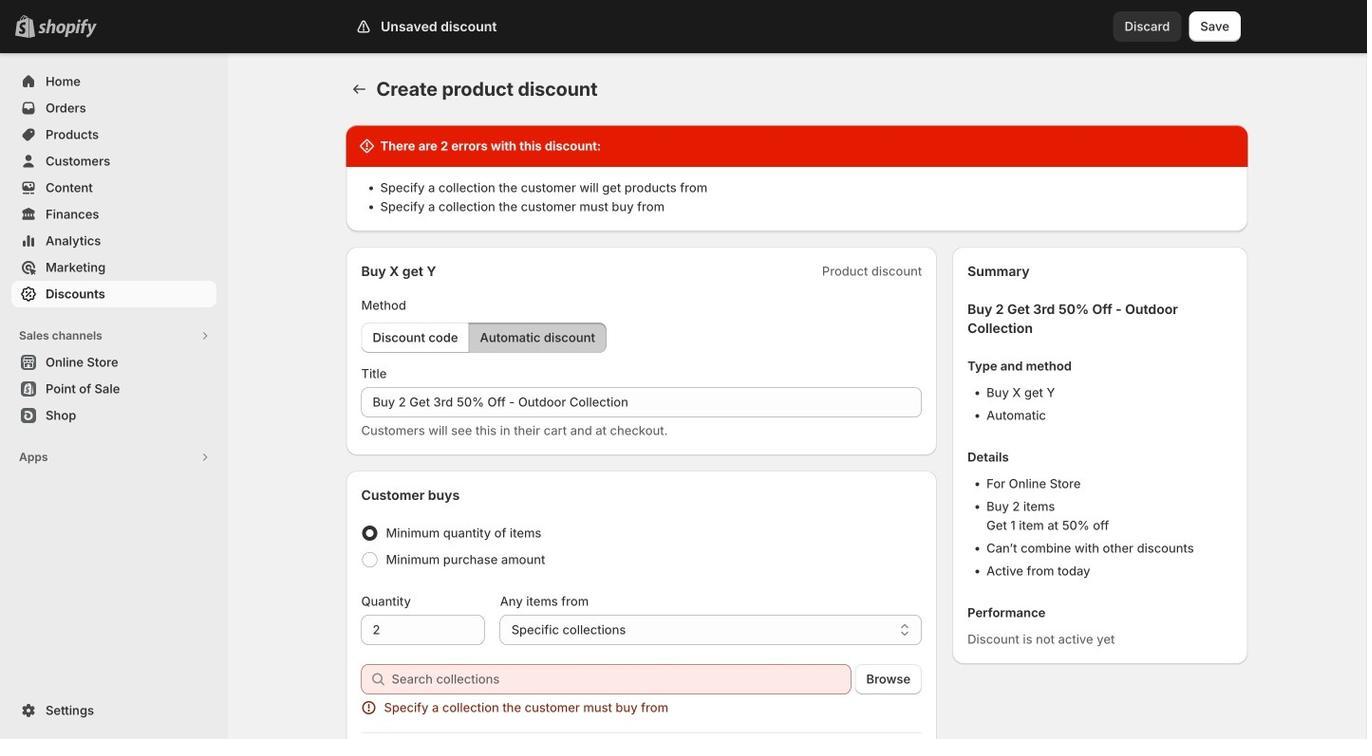 Task type: vqa. For each thing, say whether or not it's contained in the screenshot.
0.00 "text field"
no



Task type: describe. For each thing, give the bounding box(es) containing it.
Search collections text field
[[392, 665, 851, 695]]



Task type: locate. For each thing, give the bounding box(es) containing it.
None text field
[[361, 387, 922, 418], [361, 615, 485, 646], [361, 387, 922, 418], [361, 615, 485, 646]]

shopify image
[[38, 19, 97, 38]]



